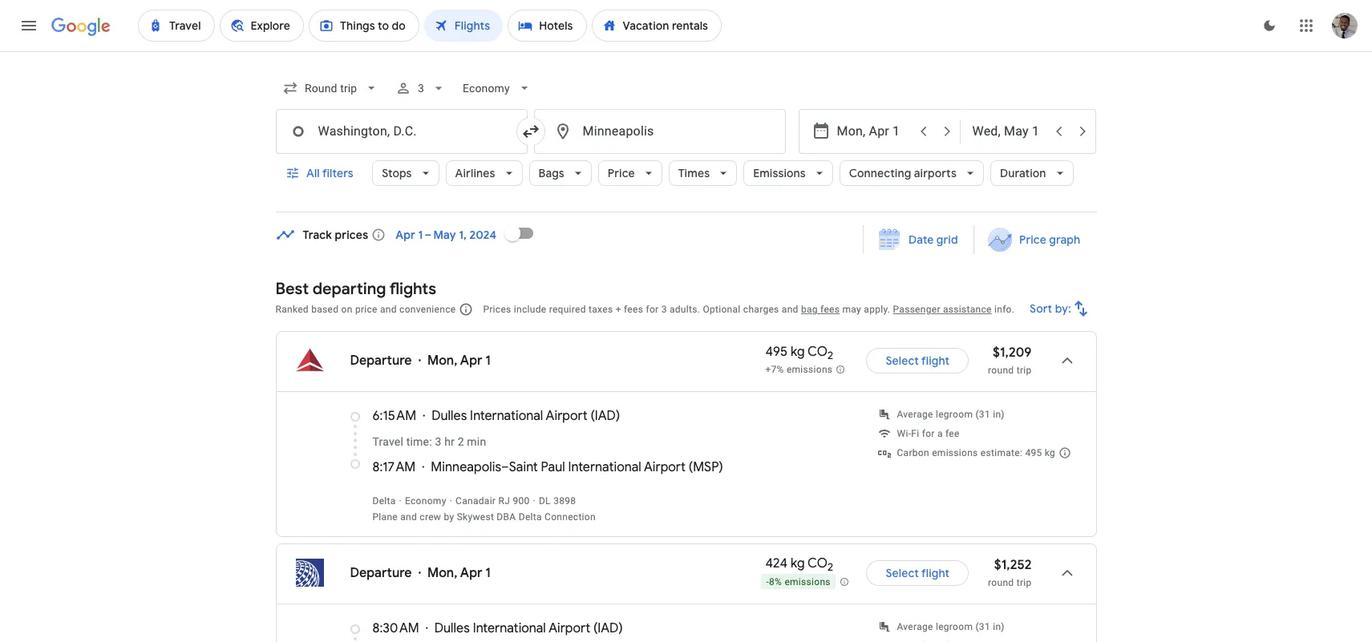 Task type: vqa. For each thing, say whether or not it's contained in the screenshot.
bottommost Add
no



Task type: locate. For each thing, give the bounding box(es) containing it.
track prices
[[303, 228, 368, 242]]

1252 US dollars text field
[[994, 557, 1032, 573]]

2 trip from the top
[[1017, 577, 1032, 589]]

flight
[[922, 354, 950, 368], [922, 566, 950, 581]]

1 round from the top
[[988, 365, 1014, 376]]

average legroom (31 in) up fee
[[897, 409, 1005, 420]]

round inside $1,252 round trip
[[988, 577, 1014, 589]]

flights
[[390, 279, 436, 299]]

emissions down 424 kg co 2
[[785, 576, 831, 588]]

1 select from the top
[[886, 354, 919, 368]]

times
[[678, 166, 710, 180]]

main menu image
[[19, 16, 38, 35]]

1 vertical spatial departure
[[350, 565, 412, 581]]

1 vertical spatial mon, apr 1
[[428, 565, 491, 581]]

1 vertical spatial select
[[886, 566, 919, 581]]

1 vertical spatial round
[[988, 577, 1014, 589]]

0 vertical spatial 1
[[485, 353, 491, 369]]

co up "+7% emissions"
[[808, 344, 828, 360]]

emissions for +7%
[[787, 364, 833, 375]]

flight left $1,252 round trip
[[922, 566, 950, 581]]

1 legroom from the top
[[936, 409, 973, 420]]

trip
[[1017, 365, 1032, 376], [1017, 577, 1032, 589]]

2 select flight from the top
[[886, 566, 950, 581]]

convenience
[[399, 304, 456, 315]]

0 vertical spatial average legroom (31 in)
[[897, 409, 1005, 420]]

0 horizontal spatial 3
[[418, 82, 424, 95]]

average legroom (31 in)
[[897, 409, 1005, 420], [897, 622, 1005, 633]]

1 flight from the top
[[922, 354, 950, 368]]

1 select flight from the top
[[886, 354, 950, 368]]

1 horizontal spatial and
[[400, 512, 417, 523]]

price graph
[[1020, 233, 1081, 247]]

1 horizontal spatial  image
[[450, 496, 452, 507]]

flight down passenger assistance button
[[922, 354, 950, 368]]

mon,
[[428, 353, 458, 369], [428, 565, 458, 581]]

1 down prices
[[485, 353, 491, 369]]

1 down the plane and crew by skywest dba delta connection
[[485, 565, 491, 581]]

0 vertical spatial iad
[[595, 408, 616, 424]]

mon, apr 1 down by
[[428, 565, 491, 581]]

dulles for 8:30 am
[[434, 621, 470, 637]]

kg
[[791, 344, 805, 360], [1045, 448, 1056, 459], [791, 556, 805, 572]]

1 1 from the top
[[485, 353, 491, 369]]

1 for minneapolis–saint paul international airport
[[485, 353, 491, 369]]

1 horizontal spatial delta
[[519, 512, 542, 523]]

0 vertical spatial select flight button
[[867, 342, 969, 380]]

for
[[646, 304, 659, 315], [922, 428, 935, 440]]

0 vertical spatial departure
[[350, 353, 412, 369]]

best departing flights
[[276, 279, 436, 299]]

Return text field
[[972, 110, 1046, 153]]

in) down $1,252 round trip
[[993, 622, 1005, 633]]

0 horizontal spatial delta
[[373, 496, 396, 507]]

select flight button
[[867, 342, 969, 380], [867, 554, 969, 593]]

2 vertical spatial apr
[[460, 565, 482, 581]]

 image left economy
[[399, 496, 402, 507]]

fi
[[911, 428, 919, 440]]

2 vertical spatial 2
[[828, 561, 833, 575]]

2 vertical spatial )
[[619, 621, 623, 637]]

departure for minneapolis–saint paul international airport
[[350, 353, 412, 369]]

0 horizontal spatial  image
[[399, 496, 402, 507]]

mon, down by
[[428, 565, 458, 581]]

international for 6:15 am
[[470, 408, 543, 424]]

0 horizontal spatial price
[[608, 166, 635, 180]]

duration button
[[990, 154, 1074, 192]]

kg for $1,209
[[791, 344, 805, 360]]

Departure time: 8:30 AM. text field
[[373, 621, 419, 637]]

1 vertical spatial apr
[[460, 353, 482, 369]]

in) up estimate:
[[993, 409, 1005, 420]]

 image
[[418, 353, 421, 369], [418, 565, 421, 581]]

1 vertical spatial in)
[[993, 622, 1005, 633]]

2 select from the top
[[886, 566, 919, 581]]

price inside button
[[1020, 233, 1047, 247]]

0 vertical spatial mon,
[[428, 353, 458, 369]]

2 inside 495 kg co 2
[[828, 349, 833, 363]]

1 vertical spatial flight
[[922, 566, 950, 581]]

select flight
[[886, 354, 950, 368], [886, 566, 950, 581]]

 image
[[399, 496, 402, 507], [450, 496, 452, 507]]

0 vertical spatial price
[[608, 166, 635, 180]]

delta down 900
[[519, 512, 542, 523]]

1 horizontal spatial fees
[[821, 304, 840, 315]]

legroom
[[936, 409, 973, 420], [936, 622, 973, 633]]

0 vertical spatial in)
[[993, 409, 1005, 420]]

round down $1,209
[[988, 365, 1014, 376]]

2
[[828, 349, 833, 363], [458, 436, 464, 448], [828, 561, 833, 575]]

price
[[355, 304, 378, 315]]

1 horizontal spatial price
[[1020, 233, 1047, 247]]

1 vertical spatial 3
[[661, 304, 667, 315]]

(31 down $1,252 round trip
[[976, 622, 990, 633]]

1 vertical spatial 1
[[485, 565, 491, 581]]

2 mon, from the top
[[428, 565, 458, 581]]

2  image from the top
[[418, 565, 421, 581]]

2 round from the top
[[988, 577, 1014, 589]]

for left a
[[922, 428, 935, 440]]

2 inside 424 kg co 2
[[828, 561, 833, 575]]

0 vertical spatial dulles international airport ( iad )
[[432, 408, 620, 424]]

co for 495
[[808, 344, 828, 360]]

2 up "+7% emissions"
[[828, 349, 833, 363]]

1 mon, apr 1 from the top
[[428, 353, 491, 369]]

departing
[[313, 279, 386, 299]]

0 vertical spatial apr
[[396, 228, 415, 242]]

1 vertical spatial mon,
[[428, 565, 458, 581]]

airlines
[[455, 166, 495, 180]]

flight for $1,209
[[922, 354, 950, 368]]

kg up "+7% emissions"
[[791, 344, 805, 360]]

1 vertical spatial average legroom (31 in)
[[897, 622, 1005, 633]]

1 horizontal spatial 3
[[435, 436, 442, 448]]

co for 424
[[808, 556, 828, 572]]

dulles international airport ( iad ) for 8:30 am
[[434, 621, 623, 637]]

trip for $1,252
[[1017, 577, 1032, 589]]

None text field
[[534, 109, 786, 154]]

select flight button for $1,209
[[867, 342, 969, 380]]

495 right estimate:
[[1025, 448, 1042, 459]]

0 vertical spatial dulles
[[432, 408, 467, 424]]

0 vertical spatial kg
[[791, 344, 805, 360]]

2 average from the top
[[897, 622, 933, 633]]

)
[[616, 408, 620, 424], [719, 460, 723, 476], [619, 621, 623, 637]]

airport for 8:30 am
[[549, 621, 590, 637]]

select
[[886, 354, 919, 368], [886, 566, 919, 581]]

best
[[276, 279, 309, 299]]

and left bag
[[782, 304, 799, 315]]

and right price
[[380, 304, 397, 315]]

swap origin and destination. image
[[521, 122, 540, 141]]

0 horizontal spatial for
[[646, 304, 659, 315]]

by:
[[1055, 302, 1071, 316]]

1  image from the left
[[399, 496, 402, 507]]

None text field
[[276, 109, 527, 154]]

0 vertical spatial co
[[808, 344, 828, 360]]

price
[[608, 166, 635, 180], [1020, 233, 1047, 247]]

1 vertical spatial emissions
[[932, 448, 978, 459]]

2 select flight button from the top
[[867, 554, 969, 593]]

0 vertical spatial airport
[[546, 408, 588, 424]]

2 horizontal spatial and
[[782, 304, 799, 315]]

apr 1 – may 1, 2024
[[396, 228, 497, 242]]

495 up +7%
[[765, 344, 788, 360]]

0 horizontal spatial and
[[380, 304, 397, 315]]

emissions
[[753, 166, 806, 180]]

mon, down convenience
[[428, 353, 458, 369]]

1 horizontal spatial for
[[922, 428, 935, 440]]

canadair
[[456, 496, 496, 507]]

for left the adults.
[[646, 304, 659, 315]]

2 right hr
[[458, 436, 464, 448]]

1 vertical spatial dulles international airport ( iad )
[[434, 621, 623, 637]]

prices
[[483, 304, 511, 315]]

1  image from the top
[[418, 353, 421, 369]]

travel
[[373, 436, 403, 448]]

round down $1,252
[[988, 577, 1014, 589]]

apr down skywest
[[460, 565, 482, 581]]

price right 'bags' popup button
[[608, 166, 635, 180]]

( for 6:15 am
[[591, 408, 595, 424]]

average legroom (31 in) down $1,252 round trip
[[897, 622, 1005, 633]]

0 vertical spatial 3
[[418, 82, 424, 95]]

2 up -8% emissions
[[828, 561, 833, 575]]

apr down learn more about ranking icon
[[460, 353, 482, 369]]

min
[[467, 436, 486, 448]]

0 vertical spatial delta
[[373, 496, 396, 507]]

2 flight from the top
[[922, 566, 950, 581]]

1
[[485, 353, 491, 369], [485, 565, 491, 581]]

0 vertical spatial emissions
[[787, 364, 833, 375]]

2 for iad
[[828, 561, 833, 575]]

2 fees from the left
[[821, 304, 840, 315]]

departure for iad
[[350, 565, 412, 581]]

2 vertical spatial kg
[[791, 556, 805, 572]]

kg up -8% emissions
[[791, 556, 805, 572]]

apr
[[396, 228, 415, 242], [460, 353, 482, 369], [460, 565, 482, 581]]

bags
[[539, 166, 565, 180]]

1 vertical spatial  image
[[418, 565, 421, 581]]

mon, apr 1
[[428, 353, 491, 369], [428, 565, 491, 581]]

None search field
[[276, 69, 1097, 213]]

1 (31 from the top
[[976, 409, 990, 420]]

0 horizontal spatial 495
[[765, 344, 788, 360]]

0 horizontal spatial fees
[[624, 304, 643, 315]]

 image down convenience
[[418, 353, 421, 369]]

none search field containing all filters
[[276, 69, 1097, 213]]

2 vertical spatial airport
[[549, 621, 590, 637]]

dulles up hr
[[432, 408, 467, 424]]

2 for minneapolis–saint paul international airport
[[828, 349, 833, 363]]

iad
[[595, 408, 616, 424], [598, 621, 619, 637]]

495
[[765, 344, 788, 360], [1025, 448, 1042, 459]]

co up -8% emissions
[[808, 556, 828, 572]]

0 vertical spatial (31
[[976, 409, 990, 420]]

emissions down 495 kg co 2
[[787, 364, 833, 375]]

1 vertical spatial trip
[[1017, 577, 1032, 589]]

0 vertical spatial 495
[[765, 344, 788, 360]]

fees right bag
[[821, 304, 840, 315]]

fees
[[624, 304, 643, 315], [821, 304, 840, 315]]

2 co from the top
[[808, 556, 828, 572]]

( for 8:30 am
[[593, 621, 598, 637]]

kg inside 495 kg co 2
[[791, 344, 805, 360]]

minneapolis–saint
[[431, 460, 538, 476]]

select for $1,209
[[886, 354, 919, 368]]

2 departure from the top
[[350, 565, 412, 581]]

kg right estimate:
[[1045, 448, 1056, 459]]

price left graph
[[1020, 233, 1047, 247]]

and
[[380, 304, 397, 315], [782, 304, 799, 315], [400, 512, 417, 523]]

1 vertical spatial delta
[[519, 512, 542, 523]]

1 vertical spatial 495
[[1025, 448, 1042, 459]]

trip down $1,252
[[1017, 577, 1032, 589]]

1 vertical spatial average
[[897, 622, 933, 633]]

0 vertical spatial average
[[897, 409, 933, 420]]

2 1 from the top
[[485, 565, 491, 581]]

1 vertical spatial (
[[689, 460, 693, 476]]

taxes
[[589, 304, 613, 315]]

1 vertical spatial legroom
[[936, 622, 973, 633]]

1 vertical spatial (31
[[976, 622, 990, 633]]

trip inside $1,252 round trip
[[1017, 577, 1032, 589]]

co
[[808, 344, 828, 360], [808, 556, 828, 572]]

trip inside $1,209 round trip
[[1017, 365, 1032, 376]]

delta
[[373, 496, 396, 507], [519, 512, 542, 523]]

1 vertical spatial dulles
[[434, 621, 470, 637]]

(31 up carbon emissions estimate: 495 kilograms element
[[976, 409, 990, 420]]

1 horizontal spatial 495
[[1025, 448, 1042, 459]]

emissions down fee
[[932, 448, 978, 459]]

connecting
[[849, 166, 911, 180]]

connection
[[545, 512, 596, 523]]

0 vertical spatial  image
[[418, 353, 421, 369]]

0 vertical spatial legroom
[[936, 409, 973, 420]]

1 vertical spatial co
[[808, 556, 828, 572]]

0 vertical spatial )
[[616, 408, 620, 424]]

1 vertical spatial price
[[1020, 233, 1047, 247]]

1 vertical spatial select flight
[[886, 566, 950, 581]]

departure down price
[[350, 353, 412, 369]]

paul
[[541, 460, 565, 476]]

and left crew
[[400, 512, 417, 523]]

1 in) from the top
[[993, 409, 1005, 420]]

best departing flights main content
[[276, 214, 1097, 642]]

0 vertical spatial international
[[470, 408, 543, 424]]

emissions
[[787, 364, 833, 375], [932, 448, 978, 459], [785, 576, 831, 588]]

1 co from the top
[[808, 344, 828, 360]]

departure down plane
[[350, 565, 412, 581]]

None field
[[276, 74, 386, 103], [456, 74, 539, 103], [276, 74, 386, 103], [456, 74, 539, 103]]

minneapolis–saint paul international airport ( msp )
[[431, 460, 723, 476]]

select flight button for $1,252
[[867, 554, 969, 593]]

2 vertical spatial (
[[593, 621, 598, 637]]

1 select flight button from the top
[[867, 342, 969, 380]]

bag
[[801, 304, 818, 315]]

1 mon, from the top
[[428, 353, 458, 369]]

1 vertical spatial iad
[[598, 621, 619, 637]]

2 vertical spatial international
[[473, 621, 546, 637]]

duration
[[1000, 166, 1046, 180]]

0 vertical spatial mon, apr 1
[[428, 353, 491, 369]]

emissions button
[[744, 154, 833, 192]]

1 vertical spatial select flight button
[[867, 554, 969, 593]]

(31
[[976, 409, 990, 420], [976, 622, 990, 633]]

ranked
[[276, 304, 309, 315]]

apr right "learn more about tracked prices" icon
[[396, 228, 415, 242]]

apply.
[[864, 304, 890, 315]]

delta up plane
[[373, 496, 396, 507]]

0 vertical spatial select flight
[[886, 354, 950, 368]]

$1,252 round trip
[[988, 557, 1032, 589]]

co inside 495 kg co 2
[[808, 344, 828, 360]]

mon, apr 1 down learn more about ranking icon
[[428, 353, 491, 369]]

select for $1,252
[[886, 566, 919, 581]]

0 vertical spatial 2
[[828, 349, 833, 363]]

1 departure from the top
[[350, 353, 412, 369]]

learn more about tracked prices image
[[372, 228, 386, 242]]

connecting airports
[[849, 166, 957, 180]]

0 vertical spatial round
[[988, 365, 1014, 376]]

2024
[[470, 228, 497, 242]]

1 trip from the top
[[1017, 365, 1032, 376]]

0 vertical spatial select
[[886, 354, 919, 368]]

co inside 424 kg co 2
[[808, 556, 828, 572]]

fees right +
[[624, 304, 643, 315]]

0 vertical spatial flight
[[922, 354, 950, 368]]

airlines button
[[446, 154, 523, 192]]

dulles international airport ( iad )
[[432, 408, 620, 424], [434, 621, 623, 637]]

assistance
[[943, 304, 992, 315]]

track
[[303, 228, 332, 242]]

mon, for minneapolis–saint paul international airport
[[428, 353, 458, 369]]

round inside $1,209 round trip
[[988, 365, 1014, 376]]

0 vertical spatial (
[[591, 408, 595, 424]]

trip down $1,209
[[1017, 365, 1032, 376]]

2 mon, apr 1 from the top
[[428, 565, 491, 581]]

dulles right 8:30 am
[[434, 621, 470, 637]]

 image up by
[[450, 496, 452, 507]]

price inside popup button
[[608, 166, 635, 180]]

sort by: button
[[1023, 290, 1097, 328]]

required
[[549, 304, 586, 315]]

 image down crew
[[418, 565, 421, 581]]

international
[[470, 408, 543, 424], [568, 460, 641, 476], [473, 621, 546, 637]]

kg inside 424 kg co 2
[[791, 556, 805, 572]]

1 vertical spatial 2
[[458, 436, 464, 448]]

times button
[[669, 154, 737, 192]]

0 vertical spatial trip
[[1017, 365, 1032, 376]]

2 horizontal spatial 3
[[661, 304, 667, 315]]

) for 6:15 am
[[616, 408, 620, 424]]

2 vertical spatial 3
[[435, 436, 442, 448]]



Task type: describe. For each thing, give the bounding box(es) containing it.
filters
[[322, 166, 353, 180]]

hr
[[444, 436, 455, 448]]

apr inside find the best price 'region'
[[396, 228, 415, 242]]

apr for iad
[[460, 565, 482, 581]]

3898
[[554, 496, 576, 507]]

sort
[[1030, 302, 1052, 316]]

iad for 8:30 am
[[598, 621, 619, 637]]

1 vertical spatial kg
[[1045, 448, 1056, 459]]

emissions for carbon
[[932, 448, 978, 459]]

international for 8:30 am
[[473, 621, 546, 637]]

charges
[[743, 304, 779, 315]]

-
[[766, 576, 769, 588]]

prices include required taxes + fees for 3 adults. optional charges and bag fees may apply. passenger assistance
[[483, 304, 992, 315]]

crew
[[420, 512, 441, 523]]

1209 US dollars text field
[[993, 345, 1032, 361]]

1 for iad
[[485, 565, 491, 581]]

+
[[616, 304, 621, 315]]

mon, apr 1 for iad
[[428, 565, 491, 581]]

price for price graph
[[1020, 233, 1047, 247]]

3 inside popup button
[[418, 82, 424, 95]]

2 average legroom (31 in) from the top
[[897, 622, 1005, 633]]

economy
[[405, 496, 446, 507]]

loading results progress bar
[[0, 51, 1372, 55]]

ranked based on price and convenience
[[276, 304, 456, 315]]

kg for $1,252
[[791, 556, 805, 572]]

airports
[[914, 166, 957, 180]]

date grid button
[[867, 225, 971, 254]]

dulles for 6:15 am
[[432, 408, 467, 424]]

passenger assistance button
[[893, 304, 992, 315]]

dba
[[497, 512, 516, 523]]

1 vertical spatial )
[[719, 460, 723, 476]]

8:17 am
[[373, 460, 416, 476]]

based
[[311, 304, 339, 315]]

optional
[[703, 304, 741, 315]]

1 – may
[[418, 228, 456, 242]]

495 inside 495 kg co 2
[[765, 344, 788, 360]]

8%
[[769, 576, 782, 588]]

select flight for $1,252
[[886, 566, 950, 581]]

$1,209 round trip
[[988, 345, 1032, 376]]

2 (31 from the top
[[976, 622, 990, 633]]

+7% emissions
[[765, 364, 833, 375]]

dulles international airport ( iad ) for 6:15 am
[[432, 408, 620, 424]]

dl
[[539, 496, 551, 507]]

2 in) from the top
[[993, 622, 1005, 633]]

mon, apr 1 for minneapolis–saint paul international airport
[[428, 353, 491, 369]]

date grid
[[908, 233, 958, 247]]

date
[[908, 233, 934, 247]]

learn more about ranking image
[[459, 302, 474, 317]]

1 vertical spatial international
[[568, 460, 641, 476]]

dl 3898
[[539, 496, 576, 507]]

carbon emissions estimate: 495 kg
[[897, 448, 1056, 459]]

connecting airports button
[[839, 154, 984, 192]]

price for price
[[608, 166, 635, 180]]

1 average from the top
[[897, 409, 933, 420]]

adults.
[[670, 304, 700, 315]]

 image for iad
[[418, 565, 421, 581]]

by
[[444, 512, 454, 523]]

skywest
[[457, 512, 494, 523]]

$1,252
[[994, 557, 1032, 573]]

graph
[[1050, 233, 1081, 247]]

apr for minneapolis–saint paul international airport
[[460, 353, 482, 369]]

iad for 6:15 am
[[595, 408, 616, 424]]

rj
[[498, 496, 510, 507]]

carbon
[[897, 448, 930, 459]]

1 fees from the left
[[624, 304, 643, 315]]

424 kg co 2
[[765, 556, 833, 575]]

bag fees button
[[801, 304, 840, 315]]

passenger
[[893, 304, 941, 315]]

round for $1,252
[[988, 577, 1014, 589]]

select flight for $1,209
[[886, 354, 950, 368]]

424
[[765, 556, 788, 572]]

1,
[[459, 228, 467, 242]]

trip for $1,209
[[1017, 365, 1032, 376]]

estimate:
[[981, 448, 1023, 459]]

495 kg co 2
[[765, 344, 833, 363]]

1 vertical spatial airport
[[644, 460, 686, 476]]

+7%
[[765, 364, 784, 375]]

price graph button
[[978, 225, 1094, 254]]

3 button
[[389, 69, 453, 107]]

price button
[[598, 154, 662, 192]]

on
[[341, 304, 353, 315]]

plane and crew by skywest dba delta connection
[[373, 512, 596, 523]]

airport for 6:15 am
[[546, 408, 588, 424]]

sort by:
[[1030, 302, 1071, 316]]

Departure time: 6:15 AM. text field
[[373, 408, 416, 424]]

all filters
[[306, 166, 353, 180]]

prices
[[335, 228, 368, 242]]

carbon emissions estimate: 495 kilograms element
[[897, 448, 1056, 459]]

2 legroom from the top
[[936, 622, 973, 633]]

all filters button
[[276, 154, 366, 192]]

-8% emissions
[[766, 576, 831, 588]]

2 vertical spatial emissions
[[785, 576, 831, 588]]

 image for minneapolis–saint paul international airport
[[418, 353, 421, 369]]

include
[[514, 304, 547, 315]]

plane
[[373, 512, 398, 523]]

msp
[[693, 460, 719, 476]]

6:15 am
[[373, 408, 416, 424]]

) for 8:30 am
[[619, 621, 623, 637]]

wi-
[[897, 428, 911, 440]]

all
[[306, 166, 319, 180]]

$1,209
[[993, 345, 1032, 361]]

0 vertical spatial for
[[646, 304, 659, 315]]

900
[[513, 496, 530, 507]]

time:
[[406, 436, 432, 448]]

8:30 am
[[373, 621, 419, 637]]

wi-fi for a fee
[[897, 428, 960, 440]]

flight for $1,252
[[922, 566, 950, 581]]

1 vertical spatial for
[[922, 428, 935, 440]]

1 average legroom (31 in) from the top
[[897, 409, 1005, 420]]

2  image from the left
[[450, 496, 452, 507]]

bags button
[[529, 154, 592, 192]]

round for $1,209
[[988, 365, 1014, 376]]

stops
[[382, 166, 412, 180]]

change appearance image
[[1250, 6, 1289, 45]]

find the best price region
[[276, 214, 1097, 267]]

grid
[[936, 233, 958, 247]]

Arrival time: 8:17 AM. text field
[[373, 460, 416, 476]]

Departure text field
[[837, 110, 911, 153]]

may
[[843, 304, 861, 315]]

mon, for iad
[[428, 565, 458, 581]]



